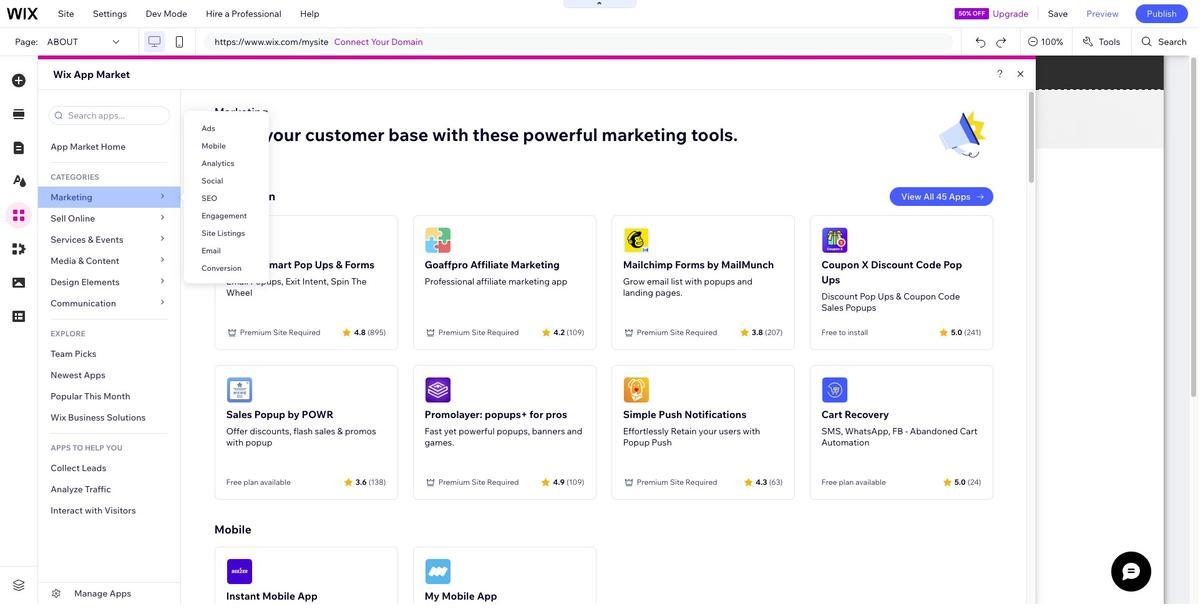 Task type: describe. For each thing, give the bounding box(es) containing it.
newest apps link
[[38, 364, 180, 386]]

interact with visitors link
[[38, 500, 180, 521]]

listings
[[217, 228, 245, 238]]

powr
[[302, 408, 333, 421]]

preview button
[[1077, 0, 1128, 27]]

free plan available for by
[[226, 477, 291, 487]]

goaffpro
[[425, 258, 468, 271]]

apps to help you
[[51, 443, 122, 452]]

(24)
[[968, 477, 981, 486]]

categories
[[51, 172, 99, 182]]

seo link
[[184, 188, 269, 209]]

ads link
[[184, 118, 269, 139]]

free plan available for sms,
[[821, 477, 886, 487]]

and for pros
[[567, 426, 582, 437]]

0 vertical spatial push
[[659, 408, 682, 421]]

sell online link
[[38, 208, 180, 229]]

site for poptin:
[[273, 328, 287, 337]]

about
[[47, 36, 78, 47]]

manage
[[74, 588, 108, 599]]

grow inside mailchimp forms by mailmunch grow email list with popups and landing pages.
[[623, 276, 645, 287]]

publish
[[1147, 8, 1177, 19]]

these
[[473, 124, 519, 145]]

sell online
[[51, 213, 95, 224]]

social link
[[184, 170, 269, 192]]

site left listings
[[202, 228, 216, 238]]

wix app market
[[53, 68, 130, 80]]

yet
[[444, 426, 457, 437]]

forms inside mailchimp forms by mailmunch grow email list with popups and landing pages.
[[675, 258, 705, 271]]

0 vertical spatial coupon
[[821, 258, 859, 271]]

apps for manage apps
[[110, 588, 131, 599]]

view
[[901, 191, 921, 202]]

sales inside "coupon x discount code pop ups discount pop ups & coupon code sales popups"
[[821, 302, 844, 313]]

4.2
[[553, 327, 565, 337]]

help
[[85, 443, 104, 452]]

premium for &
[[240, 328, 271, 337]]

Search apps... field
[[64, 107, 165, 124]]

promolayer:
[[425, 408, 482, 421]]

pop inside the poptin: smart pop ups & forms email popups, exit intent, spin the wheel
[[294, 258, 313, 271]]

plan for sms,
[[839, 477, 854, 487]]

available for sms,
[[855, 477, 886, 487]]

apps inside 'link'
[[949, 191, 971, 202]]

popular this month link
[[38, 386, 180, 407]]

explore
[[51, 329, 85, 338]]

with inside mailchimp forms by mailmunch grow email list with popups and landing pages.
[[685, 276, 702, 287]]

social
[[202, 176, 223, 185]]

users
[[719, 426, 741, 437]]

team picks
[[51, 348, 96, 359]]

mailchimp forms by mailmunch grow email list with popups and landing pages.
[[623, 258, 774, 298]]

premium site required for affiliate
[[438, 328, 519, 337]]

1 horizontal spatial coupon
[[904, 291, 936, 302]]

services & events
[[51, 234, 123, 245]]

(109) for goaffpro affiliate marketing
[[567, 327, 584, 337]]

banners
[[532, 426, 565, 437]]

site for promolayer:
[[472, 477, 485, 487]]

mode
[[164, 8, 187, 19]]

0 horizontal spatial professional
[[232, 8, 281, 19]]

site up about
[[58, 8, 74, 19]]

spin
[[331, 276, 349, 287]]

solutions
[[107, 412, 146, 423]]

communication link
[[38, 293, 180, 314]]

marketing inside goaffpro affiliate marketing professional affiliate marketing app
[[511, 258, 560, 271]]

cart recovery logo image
[[821, 377, 848, 403]]

for
[[530, 408, 543, 421]]

sidebar element
[[38, 90, 181, 604]]

marketing inside marketing grow your customer base with these powerful marketing tools.
[[602, 124, 687, 145]]

the
[[351, 276, 367, 287]]

1 horizontal spatial discount
[[871, 258, 914, 271]]

you
[[106, 443, 122, 452]]

2 horizontal spatial pop
[[944, 258, 962, 271]]

5.0 for pop
[[951, 327, 962, 337]]

powerful inside the promolayer: popups+ for pros fast yet powerful popups, banners and games.
[[459, 426, 495, 437]]

sales inside sales popup by powr offer discounts, flash sales & promos with popup
[[226, 408, 252, 421]]

team
[[51, 348, 73, 359]]

events
[[96, 234, 123, 245]]

professional inside goaffpro affiliate marketing professional affiliate marketing app
[[425, 276, 474, 287]]

forms inside the poptin: smart pop ups & forms email popups, exit intent, spin the wheel
[[345, 258, 375, 271]]

premium for retain
[[637, 477, 668, 487]]

100%
[[1041, 36, 1063, 47]]

all
[[923, 191, 934, 202]]

promos
[[345, 426, 376, 437]]

& inside media & content link
[[78, 255, 84, 266]]

popular
[[51, 391, 82, 402]]

connect
[[334, 36, 369, 47]]

marketing grow your customer base with these powerful marketing tools.
[[214, 105, 738, 145]]

design elements link
[[38, 271, 180, 293]]

0 vertical spatial conversion
[[214, 189, 275, 203]]

picks
[[75, 348, 96, 359]]

offer
[[226, 426, 248, 437]]

& inside the poptin: smart pop ups & forms email popups, exit intent, spin the wheel
[[336, 258, 343, 271]]

& inside sales popup by powr offer discounts, flash sales & promos with popup
[[337, 426, 343, 437]]

visitors
[[104, 505, 136, 516]]

discounts,
[[250, 426, 291, 437]]

plan for by
[[243, 477, 258, 487]]

marketing inside goaffpro affiliate marketing professional affiliate marketing app
[[509, 276, 550, 287]]

conversion link
[[184, 258, 269, 279]]

pros
[[546, 408, 567, 421]]

marketing for marketing grow your customer base with these powerful marketing tools.
[[214, 105, 268, 119]]

your
[[371, 36, 389, 47]]

free for cart recovery
[[821, 477, 837, 487]]

cart recovery sms, whatsapp, fb - abandoned cart automation
[[821, 408, 977, 448]]

4.3 (63)
[[756, 477, 783, 486]]

recovery
[[845, 408, 889, 421]]

promolayer: popups+ for pros fast yet powerful popups, banners and games.
[[425, 408, 582, 448]]

ads
[[202, 124, 215, 133]]

flash
[[293, 426, 313, 437]]

required for your
[[686, 477, 717, 487]]

premium site required for retain
[[637, 477, 717, 487]]

free for coupon x discount code pop ups
[[821, 328, 837, 337]]

1 vertical spatial cart
[[960, 426, 977, 437]]

affiliate
[[476, 276, 507, 287]]

-
[[905, 426, 908, 437]]

simple push notifications logo image
[[623, 377, 649, 403]]

newest apps
[[51, 369, 105, 381]]

ups inside the poptin: smart pop ups & forms email popups, exit intent, spin the wheel
[[315, 258, 334, 271]]

required for forms
[[289, 328, 321, 337]]

save button
[[1039, 0, 1077, 27]]

1 horizontal spatial pop
[[860, 291, 876, 302]]

https://www.wix.com/mysite
[[215, 36, 329, 47]]

sms,
[[821, 426, 843, 437]]

premium site required for fast
[[438, 477, 519, 487]]

manage apps
[[74, 588, 131, 599]]

5.0 (24)
[[955, 477, 981, 486]]

premium for grow
[[637, 328, 668, 337]]

3.8 (207)
[[752, 327, 783, 337]]

free for sales popup by powr
[[226, 477, 242, 487]]

analyze traffic
[[51, 484, 111, 495]]

site listings
[[202, 228, 245, 238]]

wix business solutions link
[[38, 407, 180, 428]]

site for simple
[[670, 477, 684, 487]]

popups
[[845, 302, 876, 313]]

popup inside sales popup by powr offer discounts, flash sales & promos with popup
[[254, 408, 285, 421]]

mobile up instant mobile app  logo
[[214, 522, 251, 537]]

1 vertical spatial ups
[[821, 273, 840, 286]]

publish button
[[1136, 4, 1188, 23]]

simple push notifications effortlessly retain your users with popup push
[[623, 408, 760, 448]]

100% button
[[1021, 28, 1072, 56]]

this
[[84, 391, 101, 402]]

0 vertical spatial code
[[916, 258, 941, 271]]

media & content
[[51, 255, 119, 266]]

4.2 (109)
[[553, 327, 584, 337]]

required for email
[[686, 328, 717, 337]]

email inside the poptin: smart pop ups & forms email popups, exit intent, spin the wheel
[[226, 276, 248, 287]]



Task type: vqa. For each thing, say whether or not it's contained in the screenshot.


Task type: locate. For each thing, give the bounding box(es) containing it.
50%
[[959, 9, 971, 17]]

promolayer: popups+ for pros logo image
[[425, 377, 451, 403]]

push up retain
[[659, 408, 682, 421]]

marketing up app
[[511, 258, 560, 271]]

1 vertical spatial code
[[938, 291, 960, 302]]

month
[[103, 391, 130, 402]]

1 horizontal spatial popup
[[623, 437, 650, 448]]

ups
[[315, 258, 334, 271], [821, 273, 840, 286], [878, 291, 894, 302]]

0 horizontal spatial by
[[288, 408, 299, 421]]

cart right abandoned
[[960, 426, 977, 437]]

by up popups at the top right
[[707, 258, 719, 271]]

1 vertical spatial market
[[70, 141, 99, 152]]

free to install
[[821, 328, 868, 337]]

(895)
[[368, 327, 386, 337]]

0 horizontal spatial powerful
[[459, 426, 495, 437]]

engagement link
[[184, 205, 269, 227]]

1 free plan available from the left
[[226, 477, 291, 487]]

popup down the simple
[[623, 437, 650, 448]]

1 vertical spatial marketing
[[51, 192, 92, 203]]

mobile link
[[184, 135, 269, 157]]

hire a professional
[[206, 8, 281, 19]]

popups
[[704, 276, 735, 287]]

0 vertical spatial cart
[[821, 408, 842, 421]]

1 vertical spatial professional
[[425, 276, 474, 287]]

professional right a
[[232, 8, 281, 19]]

site down pages.
[[670, 328, 684, 337]]

premium down 'games.'
[[438, 477, 470, 487]]

1 vertical spatial your
[[699, 426, 717, 437]]

premium down landing
[[637, 328, 668, 337]]

premium for fast
[[438, 477, 470, 487]]

4.9 (109)
[[553, 477, 584, 486]]

services & events link
[[38, 229, 180, 250]]

automation
[[821, 437, 869, 448]]

premium site required down retain
[[637, 477, 717, 487]]

conversion up engagement link
[[214, 189, 275, 203]]

& right "media"
[[78, 255, 84, 266]]

site down the promolayer: popups+ for pros fast yet powerful popups, banners and games.
[[472, 477, 485, 487]]

help
[[300, 8, 319, 19]]

1 vertical spatial wix
[[51, 412, 66, 423]]

exit
[[285, 276, 300, 287]]

your inside marketing grow your customer base with these powerful marketing tools.
[[263, 124, 301, 145]]

and for mailmunch
[[737, 276, 753, 287]]

1 vertical spatial popup
[[623, 437, 650, 448]]

1 horizontal spatial grow
[[623, 276, 645, 287]]

0 vertical spatial discount
[[871, 258, 914, 271]]

wix inside sidebar element
[[51, 412, 66, 423]]

discount right x
[[871, 258, 914, 271]]

premium site required down pages.
[[637, 328, 717, 337]]

required for yet
[[487, 477, 519, 487]]

manage apps link
[[38, 583, 180, 604]]

1 forms from the left
[[345, 258, 375, 271]]

0 vertical spatial market
[[96, 68, 130, 80]]

popup
[[254, 408, 285, 421], [623, 437, 650, 448]]

wheel
[[226, 287, 252, 298]]

available for by
[[260, 477, 291, 487]]

with right list
[[685, 276, 702, 287]]

1 horizontal spatial powerful
[[523, 124, 598, 145]]

0 horizontal spatial pop
[[294, 258, 313, 271]]

forms up list
[[675, 258, 705, 271]]

mobile up analytics
[[202, 141, 226, 150]]

hire
[[206, 8, 223, 19]]

premium for affiliate
[[438, 328, 470, 337]]

email inside "link"
[[202, 246, 221, 255]]

0 horizontal spatial available
[[260, 477, 291, 487]]

popups+
[[485, 408, 527, 421]]

premium site required for grow
[[637, 328, 717, 337]]

plan down popup
[[243, 477, 258, 487]]

(207)
[[765, 327, 783, 337]]

marketing for marketing
[[51, 192, 92, 203]]

premium site required down 'games.'
[[438, 477, 519, 487]]

tools
[[1099, 36, 1120, 47]]

app inside sidebar element
[[51, 141, 68, 152]]

0 vertical spatial popup
[[254, 408, 285, 421]]

market up the search apps... field
[[96, 68, 130, 80]]

wix for wix business solutions
[[51, 412, 66, 423]]

2 vertical spatial ups
[[878, 291, 894, 302]]

and down mailmunch
[[737, 276, 753, 287]]

site for goaffpro
[[472, 328, 485, 337]]

1 vertical spatial coupon
[[904, 291, 936, 302]]

1 horizontal spatial forms
[[675, 258, 705, 271]]

base
[[388, 124, 428, 145]]

pop
[[294, 258, 313, 271], [944, 258, 962, 271], [860, 291, 876, 302]]

by up flash at the left
[[288, 408, 299, 421]]

popup inside simple push notifications effortlessly retain your users with popup push
[[623, 437, 650, 448]]

0 horizontal spatial apps
[[84, 369, 105, 381]]

free left to
[[821, 328, 837, 337]]

your inside simple push notifications effortlessly retain your users with popup push
[[699, 426, 717, 437]]

50% off
[[959, 9, 985, 17]]

site down exit
[[273, 328, 287, 337]]

0 horizontal spatial forms
[[345, 258, 375, 271]]

required for marketing
[[487, 328, 519, 337]]

by inside mailchimp forms by mailmunch grow email list with popups and landing pages.
[[707, 258, 719, 271]]

0 horizontal spatial sales
[[226, 408, 252, 421]]

1 horizontal spatial apps
[[110, 588, 131, 599]]

smart
[[262, 258, 292, 271]]

popup up discounts,
[[254, 408, 285, 421]]

email down 'site listings'
[[202, 246, 221, 255]]

with left popup
[[226, 437, 244, 448]]

1 vertical spatial by
[[288, 408, 299, 421]]

0 horizontal spatial email
[[202, 246, 221, 255]]

business
[[68, 412, 105, 423]]

instant
[[226, 590, 260, 602]]

save
[[1048, 8, 1068, 19]]

required down retain
[[686, 477, 717, 487]]

1 vertical spatial apps
[[84, 369, 105, 381]]

1 vertical spatial grow
[[623, 276, 645, 287]]

1 (109) from the top
[[567, 327, 584, 337]]

wix down popular
[[51, 412, 66, 423]]

1 vertical spatial sales
[[226, 408, 252, 421]]

app market home
[[51, 141, 126, 152]]

plan down the automation
[[839, 477, 854, 487]]

required down popups,
[[487, 477, 519, 487]]

5.0 left "(24)" on the right bottom of the page
[[955, 477, 966, 486]]

marketing up 'ads'
[[214, 105, 268, 119]]

0 vertical spatial professional
[[232, 8, 281, 19]]

0 vertical spatial marketing
[[214, 105, 268, 119]]

2 plan from the left
[[839, 477, 854, 487]]

0 horizontal spatial marketing
[[509, 276, 550, 287]]

by for popup
[[288, 408, 299, 421]]

45
[[936, 191, 947, 202]]

apps up this
[[84, 369, 105, 381]]

popups,
[[250, 276, 283, 287]]

analytics link
[[184, 153, 269, 174]]

sell
[[51, 213, 66, 224]]

1 vertical spatial powerful
[[459, 426, 495, 437]]

app market home link
[[38, 136, 180, 157]]

by
[[707, 258, 719, 271], [288, 408, 299, 421]]

with inside simple push notifications effortlessly retain your users with popup push
[[743, 426, 760, 437]]

conversion
[[214, 189, 275, 203], [202, 263, 242, 273]]

apps
[[949, 191, 971, 202], [84, 369, 105, 381], [110, 588, 131, 599]]

landing
[[623, 287, 653, 298]]

0 vertical spatial marketing
[[602, 124, 687, 145]]

upgrade
[[993, 8, 1029, 19]]

interact
[[51, 505, 83, 516]]

marketing inside marketing link
[[51, 192, 92, 203]]

forms
[[345, 258, 375, 271], [675, 258, 705, 271]]

with down "traffic"
[[85, 505, 103, 516]]

site down affiliate
[[472, 328, 485, 337]]

1 vertical spatial push
[[652, 437, 672, 448]]

1 horizontal spatial sales
[[821, 302, 844, 313]]

(109) right 4.2
[[567, 327, 584, 337]]

1 horizontal spatial by
[[707, 258, 719, 271]]

conversion down email "link"
[[202, 263, 242, 273]]

0 horizontal spatial grow
[[214, 124, 259, 145]]

5.0 (241)
[[951, 327, 981, 337]]

0 vertical spatial ups
[[315, 258, 334, 271]]

3.6
[[356, 477, 367, 486]]

grow up analytics link
[[214, 124, 259, 145]]

traffic
[[85, 484, 111, 495]]

premium down wheel
[[240, 328, 271, 337]]

site for mailchimp
[[670, 328, 684, 337]]

and inside mailchimp forms by mailmunch grow email list with popups and landing pages.
[[737, 276, 753, 287]]

site down retain
[[670, 477, 684, 487]]

2 horizontal spatial marketing
[[511, 258, 560, 271]]

by inside sales popup by powr offer discounts, flash sales & promos with popup
[[288, 408, 299, 421]]

0 vertical spatial (109)
[[567, 327, 584, 337]]

0 vertical spatial powerful
[[523, 124, 598, 145]]

(109) for promolayer: popups+ for pros
[[567, 477, 584, 486]]

& left events
[[88, 234, 94, 245]]

and inside the promolayer: popups+ for pros fast yet powerful popups, banners and games.
[[567, 426, 582, 437]]

free down the automation
[[821, 477, 837, 487]]

required down popups at the top right
[[686, 328, 717, 337]]

instant mobile app
[[226, 590, 318, 602]]

coupon x discount code pop ups discount pop ups & coupon code sales popups
[[821, 258, 962, 313]]

2 available from the left
[[855, 477, 886, 487]]

0 vertical spatial grow
[[214, 124, 259, 145]]

instant mobile app  logo image
[[226, 558, 252, 585]]

coupon x discount code pop ups logo image
[[821, 227, 848, 253]]

seo
[[202, 193, 217, 203]]

sales up to
[[821, 302, 844, 313]]

& inside services & events link
[[88, 234, 94, 245]]

grow inside marketing grow your customer base with these powerful marketing tools.
[[214, 124, 259, 145]]

0 horizontal spatial popup
[[254, 408, 285, 421]]

engagement
[[202, 211, 247, 220]]

apps for newest apps
[[84, 369, 105, 381]]

1 available from the left
[[260, 477, 291, 487]]

0 vertical spatial email
[[202, 246, 221, 255]]

1 horizontal spatial free plan available
[[821, 477, 886, 487]]

1 horizontal spatial available
[[855, 477, 886, 487]]

mobile right my
[[442, 590, 475, 602]]

sales popup by powr logo image
[[226, 377, 252, 403]]

4.8
[[354, 327, 366, 337]]

2 forms from the left
[[675, 258, 705, 271]]

premium down effortlessly
[[637, 477, 668, 487]]

4.3
[[756, 477, 767, 486]]

poptin: smart pop ups & forms logo image
[[226, 227, 252, 253]]

required down affiliate
[[487, 328, 519, 337]]

effortlessly
[[623, 426, 669, 437]]

required down intent,
[[289, 328, 321, 337]]

1 vertical spatial 5.0
[[955, 477, 966, 486]]

1 vertical spatial email
[[226, 276, 248, 287]]

free plan available down popup
[[226, 477, 291, 487]]

1 vertical spatial and
[[567, 426, 582, 437]]

available down the automation
[[855, 477, 886, 487]]

0 vertical spatial by
[[707, 258, 719, 271]]

grow
[[214, 124, 259, 145], [623, 276, 645, 287]]

premium site required down affiliate
[[438, 328, 519, 337]]

customer
[[305, 124, 385, 145]]

1 horizontal spatial marketing
[[602, 124, 687, 145]]

& right sales
[[337, 426, 343, 437]]

view all 45 apps link
[[890, 187, 993, 206]]

wix down about
[[53, 68, 71, 80]]

analytics
[[202, 158, 234, 168]]

free down offer
[[226, 477, 242, 487]]

with inside sidebar element
[[85, 505, 103, 516]]

premium
[[240, 328, 271, 337], [438, 328, 470, 337], [637, 328, 668, 337], [438, 477, 470, 487], [637, 477, 668, 487]]

0 horizontal spatial coupon
[[821, 258, 859, 271]]

and
[[737, 276, 753, 287], [567, 426, 582, 437]]

0 horizontal spatial plan
[[243, 477, 258, 487]]

1 horizontal spatial your
[[699, 426, 717, 437]]

email link
[[184, 240, 269, 261]]

and down pros
[[567, 426, 582, 437]]

0 horizontal spatial ups
[[315, 258, 334, 271]]

0 vertical spatial apps
[[949, 191, 971, 202]]

1 horizontal spatial cart
[[960, 426, 977, 437]]

apps right "manage"
[[110, 588, 131, 599]]

1 horizontal spatial ups
[[821, 273, 840, 286]]

with inside sales popup by powr offer discounts, flash sales & promos with popup
[[226, 437, 244, 448]]

2 vertical spatial marketing
[[511, 258, 560, 271]]

1 horizontal spatial marketing
[[214, 105, 268, 119]]

communication
[[51, 298, 118, 309]]

marketing inside marketing grow your customer base with these powerful marketing tools.
[[214, 105, 268, 119]]

analyze traffic link
[[38, 479, 180, 500]]

sales up offer
[[226, 408, 252, 421]]

1 horizontal spatial email
[[226, 276, 248, 287]]

ups down coupon x discount code pop ups logo
[[821, 273, 840, 286]]

simple
[[623, 408, 656, 421]]

with right users
[[743, 426, 760, 437]]

2 horizontal spatial apps
[[949, 191, 971, 202]]

free plan available down the automation
[[821, 477, 886, 487]]

premium site required
[[240, 328, 321, 337], [438, 328, 519, 337], [637, 328, 717, 337], [438, 477, 519, 487], [637, 477, 717, 487]]

0 vertical spatial your
[[263, 124, 301, 145]]

by for forms
[[707, 258, 719, 271]]

coupon right popups
[[904, 291, 936, 302]]

1 vertical spatial marketing
[[509, 276, 550, 287]]

mobile
[[202, 141, 226, 150], [214, 522, 251, 537], [262, 590, 295, 602], [442, 590, 475, 602]]

& right popups
[[896, 291, 902, 302]]

1 vertical spatial (109)
[[567, 477, 584, 486]]

powerful inside marketing grow your customer base with these powerful marketing tools.
[[523, 124, 598, 145]]

goaffpro affiliate marketing logo image
[[425, 227, 451, 253]]

1 horizontal spatial professional
[[425, 276, 474, 287]]

& up spin
[[336, 258, 343, 271]]

premium site required down exit
[[240, 328, 321, 337]]

2 vertical spatial apps
[[110, 588, 131, 599]]

0 horizontal spatial discount
[[821, 291, 858, 302]]

grow down mailchimp in the right top of the page
[[623, 276, 645, 287]]

cart up sms,
[[821, 408, 842, 421]]

poptin:
[[226, 258, 260, 271]]

0 horizontal spatial cart
[[821, 408, 842, 421]]

0 vertical spatial wix
[[53, 68, 71, 80]]

0 vertical spatial and
[[737, 276, 753, 287]]

mobile right instant
[[262, 590, 295, 602]]

wix for wix app market
[[53, 68, 71, 80]]

4.8 (895)
[[354, 327, 386, 337]]

collect leads link
[[38, 457, 180, 479]]

marketing
[[214, 105, 268, 119], [51, 192, 92, 203], [511, 258, 560, 271]]

search button
[[1132, 28, 1198, 56]]

2 (109) from the top
[[567, 477, 584, 486]]

ups right popups
[[878, 291, 894, 302]]

5.0 for fb
[[955, 477, 966, 486]]

pages.
[[655, 287, 683, 298]]

my mobile app logo image
[[425, 558, 451, 585]]

apps right '45'
[[949, 191, 971, 202]]

mailchimp forms by mailmunch logo image
[[623, 227, 649, 253]]

2 free plan available from the left
[[821, 477, 886, 487]]

notifications
[[684, 408, 747, 421]]

fast
[[425, 426, 442, 437]]

available
[[260, 477, 291, 487], [855, 477, 886, 487]]

email down poptin:
[[226, 276, 248, 287]]

premium site required for &
[[240, 328, 321, 337]]

discount up to
[[821, 291, 858, 302]]

ups up intent,
[[315, 258, 334, 271]]

with right base
[[432, 124, 469, 145]]

abandoned
[[910, 426, 958, 437]]

with inside marketing grow your customer base with these powerful marketing tools.
[[432, 124, 469, 145]]

0 horizontal spatial and
[[567, 426, 582, 437]]

0 horizontal spatial marketing
[[51, 192, 92, 203]]

1 vertical spatial conversion
[[202, 263, 242, 273]]

coupon left x
[[821, 258, 859, 271]]

1 horizontal spatial and
[[737, 276, 753, 287]]

market
[[96, 68, 130, 80], [70, 141, 99, 152]]

analyze
[[51, 484, 83, 495]]

forms up the
[[345, 258, 375, 271]]

my
[[425, 590, 440, 602]]

2 horizontal spatial ups
[[878, 291, 894, 302]]

1 vertical spatial discount
[[821, 291, 858, 302]]

market inside sidebar element
[[70, 141, 99, 152]]

marketing down "categories"
[[51, 192, 92, 203]]

0 vertical spatial 5.0
[[951, 327, 962, 337]]

5.0 left (241)
[[951, 327, 962, 337]]

1 plan from the left
[[243, 477, 258, 487]]

0 vertical spatial sales
[[821, 302, 844, 313]]

0 horizontal spatial free plan available
[[226, 477, 291, 487]]

free
[[821, 328, 837, 337], [226, 477, 242, 487], [821, 477, 837, 487]]

a
[[225, 8, 230, 19]]

available down popup
[[260, 477, 291, 487]]

premium up promolayer: popups+ for pros logo
[[438, 328, 470, 337]]

1 horizontal spatial plan
[[839, 477, 854, 487]]

market left home
[[70, 141, 99, 152]]

preview
[[1087, 8, 1119, 19]]

app
[[74, 68, 94, 80], [51, 141, 68, 152], [297, 590, 318, 602], [477, 590, 497, 602]]

& inside "coupon x discount code pop ups discount pop ups & coupon code sales popups"
[[896, 291, 902, 302]]

0 horizontal spatial your
[[263, 124, 301, 145]]

app
[[552, 276, 567, 287]]

professional down goaffpro
[[425, 276, 474, 287]]

push down the simple
[[652, 437, 672, 448]]

(109) right 4.9
[[567, 477, 584, 486]]



